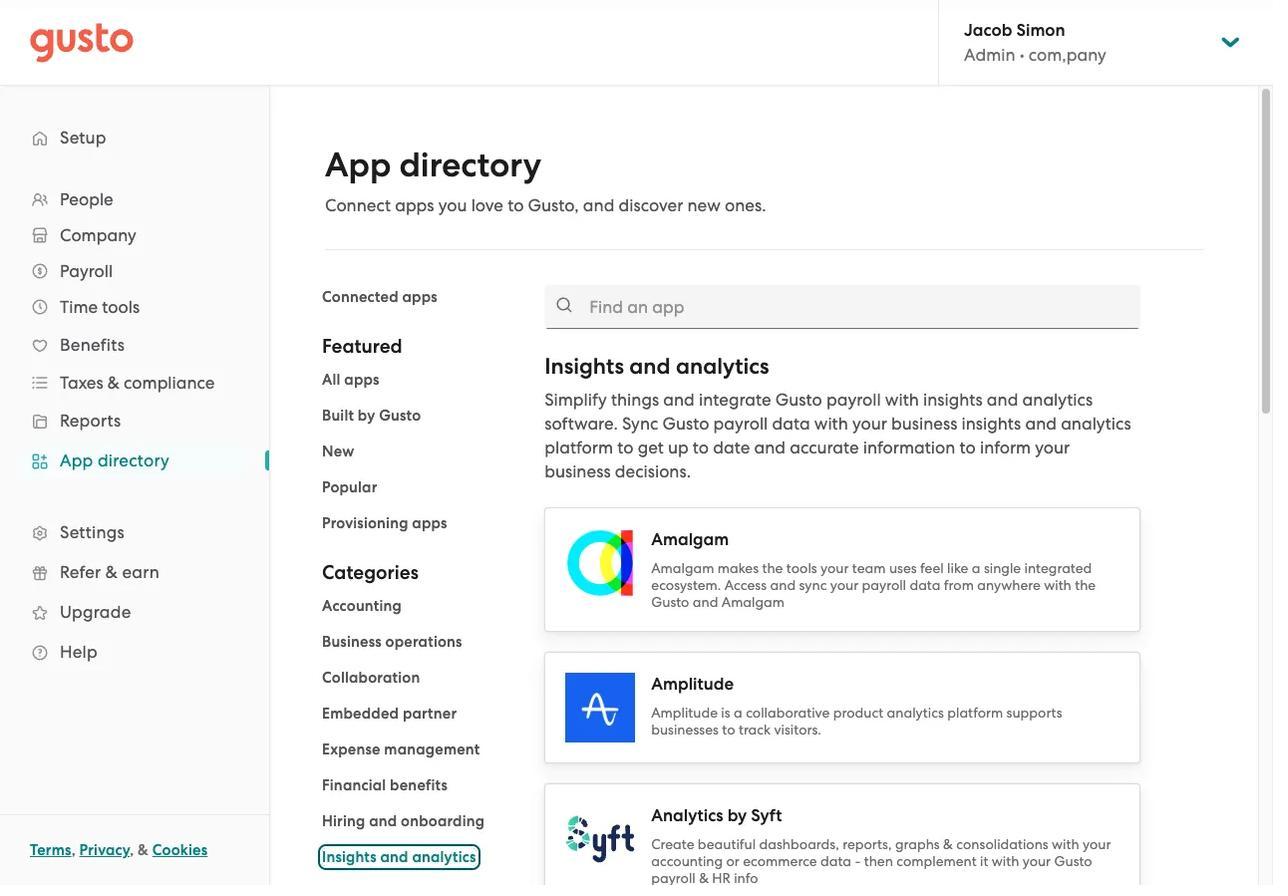 Task type: locate. For each thing, give the bounding box(es) containing it.
payroll down team
[[862, 577, 907, 593]]

directory inside app directory connect apps you love to gusto, and discover new ones.
[[399, 145, 542, 185]]

collaboration link
[[322, 669, 420, 687]]

connected apps link
[[322, 288, 438, 306]]

list for featured
[[322, 368, 515, 536]]

list for categories
[[322, 594, 515, 886]]

cookies button
[[152, 839, 208, 863]]

app down reports
[[60, 451, 93, 471]]

and inside app directory connect apps you love to gusto, and discover new ones.
[[583, 195, 615, 215]]

jacob simon admin • com,pany
[[964, 20, 1107, 65]]

platform
[[545, 438, 613, 458], [948, 705, 1003, 721]]

0 horizontal spatial insights
[[322, 849, 377, 867]]

a inside the amplitude amplitude is a collaborative product analytics platform supports businesses to track visitors.
[[734, 705, 743, 721]]

analytics by syft logo image
[[566, 805, 636, 875]]

gusto down ecosystem.
[[651, 594, 690, 610]]

with inside amalgam amalgam makes the tools your team uses feel like a single integrated ecosystem. access and sync your payroll data from anywhere with the gusto and amalgam
[[1044, 577, 1072, 593]]

by left syft at the right bottom
[[728, 806, 747, 827]]

directory down reports link
[[98, 451, 170, 471]]

None search field
[[545, 285, 1140, 329]]

inform
[[980, 438, 1031, 458]]

insights up inform
[[962, 414, 1021, 434]]

insights
[[545, 353, 624, 380], [322, 849, 377, 867]]

app directory connect apps you love to gusto, and discover new ones.
[[325, 145, 767, 215]]

1 horizontal spatial by
[[728, 806, 747, 827]]

upgrade
[[60, 602, 131, 622]]

to right up
[[693, 438, 709, 458]]

0 vertical spatial insights
[[545, 353, 624, 380]]

onboarding
[[401, 813, 485, 831]]

people button
[[20, 182, 249, 217]]

info
[[734, 871, 758, 886]]

, left privacy
[[71, 842, 76, 860]]

1 vertical spatial a
[[734, 705, 743, 721]]

team
[[852, 560, 886, 576]]

provisioning
[[322, 515, 408, 533]]

2 vertical spatial amalgam
[[722, 594, 785, 610]]

1 vertical spatial directory
[[98, 451, 170, 471]]

business operations link
[[322, 633, 462, 651]]

data left -
[[821, 854, 852, 870]]

to right love
[[508, 195, 524, 215]]

to
[[508, 195, 524, 215], [618, 438, 634, 458], [693, 438, 709, 458], [960, 438, 976, 458], [722, 722, 736, 738]]

1 vertical spatial amplitude
[[651, 705, 718, 721]]

discover
[[619, 195, 683, 215]]

0 vertical spatial by
[[358, 407, 375, 425]]

directory inside list
[[98, 451, 170, 471]]

0 horizontal spatial app
[[60, 451, 93, 471]]

1 vertical spatial insights
[[322, 849, 377, 867]]

0 horizontal spatial directory
[[98, 451, 170, 471]]

access
[[725, 577, 767, 593]]

1 horizontal spatial platform
[[948, 705, 1003, 721]]

by inside list
[[358, 407, 375, 425]]

built by gusto
[[322, 407, 421, 425]]

amplitude
[[651, 674, 734, 695], [651, 705, 718, 721]]

embedded
[[322, 705, 399, 723]]

business up information
[[892, 414, 958, 434]]

a inside amalgam amalgam makes the tools your team uses feel like a single integrated ecosystem. access and sync your payroll data from anywhere with the gusto and amalgam
[[972, 560, 981, 576]]

to down is at right
[[722, 722, 736, 738]]

app inside app directory connect apps you love to gusto, and discover new ones.
[[325, 145, 391, 185]]

gusto inside amalgam amalgam makes the tools your team uses feel like a single integrated ecosystem. access and sync your payroll data from anywhere with the gusto and amalgam
[[651, 594, 690, 610]]

gusto navigation element
[[0, 86, 269, 704]]

1 horizontal spatial a
[[972, 560, 981, 576]]

the up access
[[762, 560, 783, 576]]

financial benefits link
[[322, 777, 448, 795]]

,
[[71, 842, 76, 860], [130, 842, 134, 860]]

data up accurate
[[772, 414, 810, 434]]

amplitude up is at right
[[651, 674, 734, 695]]

privacy
[[79, 842, 130, 860]]

insights and analytics link
[[322, 849, 476, 867]]

insights up simplify
[[545, 353, 624, 380]]

payroll
[[827, 390, 881, 410], [714, 414, 768, 434], [862, 577, 907, 593], [651, 871, 696, 886]]

& right taxes on the left
[[108, 373, 120, 393]]

time tools
[[60, 297, 140, 317]]

connected
[[322, 288, 399, 306]]

& inside dropdown button
[[108, 373, 120, 393]]

with up information
[[885, 390, 919, 410]]

gusto inside analytics by syft create beautiful dashboards, reports, graphs & consolidations with your accounting or ecommerce data - then complement it with your gusto payroll & hr info
[[1055, 854, 1093, 870]]

settings
[[60, 523, 125, 543]]

0 horizontal spatial ,
[[71, 842, 76, 860]]

app up connect
[[325, 145, 391, 185]]

uses
[[889, 560, 917, 576]]

hiring and onboarding
[[322, 813, 485, 831]]

list containing people
[[0, 182, 269, 672]]

with right consolidations on the right
[[1052, 837, 1080, 853]]

0 horizontal spatial by
[[358, 407, 375, 425]]

0 vertical spatial tools
[[102, 297, 140, 317]]

directory
[[399, 145, 542, 185], [98, 451, 170, 471]]

& left cookies button
[[138, 842, 149, 860]]

insights for insights and analytics
[[322, 849, 377, 867]]

1 horizontal spatial insights
[[545, 353, 624, 380]]

to left inform
[[960, 438, 976, 458]]

from
[[944, 577, 974, 593]]

business operations
[[322, 633, 462, 651]]

0 vertical spatial data
[[772, 414, 810, 434]]

0 horizontal spatial platform
[[545, 438, 613, 458]]

built by gusto link
[[322, 407, 421, 425]]

2 horizontal spatial data
[[910, 577, 941, 593]]

business down software.
[[545, 462, 611, 482]]

amalgam amalgam makes the tools your team uses feel like a single integrated ecosystem. access and sync your payroll data from anywhere with the gusto and amalgam
[[651, 530, 1096, 610]]

1 vertical spatial insights
[[962, 414, 1021, 434]]

gusto,
[[528, 195, 579, 215]]

insights down hiring
[[322, 849, 377, 867]]

, left cookies button
[[130, 842, 134, 860]]

1 horizontal spatial data
[[821, 854, 852, 870]]

things
[[611, 390, 659, 410]]

list containing accounting
[[322, 594, 515, 886]]

0 horizontal spatial the
[[762, 560, 783, 576]]

operations
[[386, 633, 462, 651]]

accounting link
[[322, 597, 402, 615]]

data inside analytics by syft create beautiful dashboards, reports, graphs & consolidations with your accounting or ecommerce data - then complement it with your gusto payroll & hr info
[[821, 854, 852, 870]]

1 horizontal spatial the
[[1075, 577, 1096, 593]]

benefits link
[[20, 327, 249, 363]]

with
[[885, 390, 919, 410], [815, 414, 848, 434], [1044, 577, 1072, 593], [1052, 837, 1080, 853], [992, 854, 1020, 870]]

tools inside dropdown button
[[102, 297, 140, 317]]

1 horizontal spatial app
[[325, 145, 391, 185]]

the down the integrated
[[1075, 577, 1096, 593]]

0 vertical spatial directory
[[399, 145, 542, 185]]

by right built at top
[[358, 407, 375, 425]]

1 vertical spatial business
[[545, 462, 611, 482]]

1 vertical spatial app
[[60, 451, 93, 471]]

payroll down accounting
[[651, 871, 696, 886]]

a right is at right
[[734, 705, 743, 721]]

up
[[668, 438, 689, 458]]

apps for all apps
[[344, 371, 380, 389]]

1 vertical spatial platform
[[948, 705, 1003, 721]]

expense management link
[[322, 741, 480, 759]]

0 horizontal spatial tools
[[102, 297, 140, 317]]

data down feel
[[910, 577, 941, 593]]

by inside analytics by syft create beautiful dashboards, reports, graphs & consolidations with your accounting or ecommerce data - then complement it with your gusto payroll & hr info
[[728, 806, 747, 827]]

apps right all
[[344, 371, 380, 389]]

amalgam logo image
[[566, 529, 636, 598]]

hr
[[712, 871, 731, 886]]

financial benefits
[[322, 777, 448, 795]]

0 horizontal spatial a
[[734, 705, 743, 721]]

gusto
[[776, 390, 823, 410], [379, 407, 421, 425], [663, 414, 709, 434], [651, 594, 690, 610], [1055, 854, 1093, 870]]

tools inside amalgam amalgam makes the tools your team uses feel like a single integrated ecosystem. access and sync your payroll data from anywhere with the gusto and amalgam
[[787, 560, 817, 576]]

2 vertical spatial data
[[821, 854, 852, 870]]

payroll
[[60, 261, 113, 281]]

1 horizontal spatial tools
[[787, 560, 817, 576]]

insights inside the "insights and analytics simplify things and integrate gusto payroll with insights and analytics software. sync gusto payroll data with your business insights and analytics platform to get up to date and accurate information to inform your business decisions."
[[545, 353, 624, 380]]

& up complement
[[944, 837, 953, 853]]

app inside app directory link
[[60, 451, 93, 471]]

anywhere
[[978, 577, 1041, 593]]

1 horizontal spatial ,
[[130, 842, 134, 860]]

list containing all apps
[[322, 368, 515, 536]]

1 vertical spatial amalgam
[[651, 560, 714, 576]]

•
[[1020, 45, 1025, 65]]

partner
[[403, 705, 457, 723]]

platform left supports
[[948, 705, 1003, 721]]

platform inside the "insights and analytics simplify things and integrate gusto payroll with insights and analytics software. sync gusto payroll data with your business insights and analytics platform to get up to date and accurate information to inform your business decisions."
[[545, 438, 613, 458]]

list
[[0, 182, 269, 672], [322, 368, 515, 536], [322, 594, 515, 886]]

financial
[[322, 777, 386, 795]]

simon
[[1017, 20, 1066, 41]]

tools down payroll dropdown button
[[102, 297, 140, 317]]

consolidations
[[957, 837, 1049, 853]]

1 , from the left
[[71, 842, 76, 860]]

0 vertical spatial amplitude
[[651, 674, 734, 695]]

amplitude logo image
[[566, 673, 636, 743]]

with down the integrated
[[1044, 577, 1072, 593]]

directory up love
[[399, 145, 542, 185]]

apps for provisioning apps
[[412, 515, 447, 533]]

app
[[325, 145, 391, 185], [60, 451, 93, 471]]

sync
[[799, 577, 827, 593]]

the
[[762, 560, 783, 576], [1075, 577, 1096, 593]]

visitors.
[[774, 722, 822, 738]]

insights up information
[[923, 390, 983, 410]]

gusto right 'it' at the right of page
[[1055, 854, 1093, 870]]

0 vertical spatial the
[[762, 560, 783, 576]]

0 horizontal spatial data
[[772, 414, 810, 434]]

upgrade link
[[20, 594, 249, 630]]

apps left the you
[[395, 195, 434, 215]]

to inside the amplitude amplitude is a collaborative product analytics platform supports businesses to track visitors.
[[722, 722, 736, 738]]

information
[[863, 438, 956, 458]]

simplify
[[545, 390, 607, 410]]

1 horizontal spatial directory
[[399, 145, 542, 185]]

a
[[972, 560, 981, 576], [734, 705, 743, 721]]

a right 'like'
[[972, 560, 981, 576]]

apps right connected
[[402, 288, 438, 306]]

provisioning apps
[[322, 515, 447, 533]]

platform down software.
[[545, 438, 613, 458]]

analytics inside the amplitude amplitude is a collaborative product analytics platform supports businesses to track visitors.
[[887, 705, 944, 721]]

1 horizontal spatial business
[[892, 414, 958, 434]]

people
[[60, 189, 113, 209]]

0 vertical spatial platform
[[545, 438, 613, 458]]

to inside app directory connect apps you love to gusto, and discover new ones.
[[508, 195, 524, 215]]

1 vertical spatial by
[[728, 806, 747, 827]]

0 vertical spatial a
[[972, 560, 981, 576]]

App Search field
[[545, 285, 1140, 329]]

1 vertical spatial data
[[910, 577, 941, 593]]

analytics
[[676, 353, 770, 380], [1023, 390, 1093, 410], [1061, 414, 1132, 434], [887, 705, 944, 721], [412, 849, 476, 867]]

terms , privacy , & cookies
[[30, 842, 208, 860]]

0 vertical spatial app
[[325, 145, 391, 185]]

1 vertical spatial the
[[1075, 577, 1096, 593]]

amplitude up businesses
[[651, 705, 718, 721]]

1 vertical spatial tools
[[787, 560, 817, 576]]

apps right provisioning
[[412, 515, 447, 533]]

hiring and onboarding link
[[322, 813, 485, 831]]

tools up sync
[[787, 560, 817, 576]]



Task type: vqa. For each thing, say whether or not it's contained in the screenshot.
the 'company?'
no



Task type: describe. For each thing, give the bounding box(es) containing it.
refer & earn link
[[20, 554, 249, 590]]

reports
[[60, 411, 121, 431]]

taxes
[[60, 373, 103, 393]]

popular
[[322, 479, 377, 497]]

0 vertical spatial insights
[[923, 390, 983, 410]]

makes
[[718, 560, 759, 576]]

track
[[739, 722, 771, 738]]

platform inside the amplitude amplitude is a collaborative product analytics platform supports businesses to track visitors.
[[948, 705, 1003, 721]]

reports link
[[20, 403, 249, 439]]

app for app directory
[[60, 451, 93, 471]]

app directory link
[[20, 443, 249, 479]]

& left hr
[[699, 871, 709, 886]]

apps inside app directory connect apps you love to gusto, and discover new ones.
[[395, 195, 434, 215]]

benefits
[[390, 777, 448, 795]]

payroll inside analytics by syft create beautiful dashboards, reports, graphs & consolidations with your accounting or ecommerce data - then complement it with your gusto payroll & hr info
[[651, 871, 696, 886]]

business
[[322, 633, 382, 651]]

reports,
[[843, 837, 892, 853]]

connect
[[325, 195, 391, 215]]

embedded partner
[[322, 705, 457, 723]]

home image
[[30, 22, 134, 62]]

2 , from the left
[[130, 842, 134, 860]]

0 vertical spatial business
[[892, 414, 958, 434]]

create
[[651, 837, 695, 853]]

businesses
[[651, 722, 719, 738]]

cookies
[[152, 842, 208, 860]]

ecommerce
[[743, 854, 817, 870]]

insights and analytics
[[322, 849, 476, 867]]

with up accurate
[[815, 414, 848, 434]]

setup link
[[20, 120, 249, 156]]

gusto up accurate
[[776, 390, 823, 410]]

provisioning apps link
[[322, 515, 447, 533]]

new
[[322, 443, 354, 461]]

com,pany
[[1029, 45, 1107, 65]]

directory for app directory connect apps you love to gusto, and discover new ones.
[[399, 145, 542, 185]]

data inside amalgam amalgam makes the tools your team uses feel like a single integrated ecosystem. access and sync your payroll data from anywhere with the gusto and amalgam
[[910, 577, 941, 593]]

supports
[[1007, 705, 1063, 721]]

insights and analytics simplify things and integrate gusto payroll with insights and analytics software. sync gusto payroll data with your business insights and analytics platform to get up to date and accurate information to inform your business decisions.
[[545, 353, 1132, 482]]

categories
[[322, 561, 419, 584]]

all
[[322, 371, 341, 389]]

admin
[[964, 45, 1016, 65]]

is
[[721, 705, 731, 721]]

your down consolidations on the right
[[1023, 854, 1051, 870]]

time
[[60, 297, 98, 317]]

1 amplitude from the top
[[651, 674, 734, 695]]

ones.
[[725, 195, 767, 215]]

your up information
[[853, 414, 887, 434]]

app for app directory connect apps you love to gusto, and discover new ones.
[[325, 145, 391, 185]]

analytics by syft create beautiful dashboards, reports, graphs & consolidations with your accounting or ecommerce data - then complement it with your gusto payroll & hr info
[[651, 806, 1111, 886]]

taxes & compliance
[[60, 373, 215, 393]]

& left earn
[[105, 562, 118, 582]]

product
[[833, 705, 884, 721]]

decisions.
[[615, 462, 691, 482]]

connected apps
[[322, 288, 438, 306]]

popular link
[[322, 479, 377, 497]]

app directory
[[60, 451, 170, 471]]

to left get
[[618, 438, 634, 458]]

apps for connected apps
[[402, 288, 438, 306]]

terms
[[30, 842, 71, 860]]

by for built
[[358, 407, 375, 425]]

your right consolidations on the right
[[1083, 837, 1111, 853]]

directory for app directory
[[98, 451, 170, 471]]

refer
[[60, 562, 101, 582]]

help
[[60, 642, 98, 662]]

payroll down integrate
[[714, 414, 768, 434]]

accounting
[[651, 854, 723, 870]]

like
[[948, 560, 969, 576]]

date
[[713, 438, 750, 458]]

2 amplitude from the top
[[651, 705, 718, 721]]

amplitude amplitude is a collaborative product analytics platform supports businesses to track visitors.
[[651, 674, 1063, 738]]

new link
[[322, 443, 354, 461]]

refer & earn
[[60, 562, 160, 582]]

data inside the "insights and analytics simplify things and integrate gusto payroll with insights and analytics software. sync gusto payroll data with your business insights and analytics platform to get up to date and accurate information to inform your business decisions."
[[772, 414, 810, 434]]

payroll up accurate
[[827, 390, 881, 410]]

-
[[855, 854, 861, 870]]

it
[[980, 854, 989, 870]]

featured
[[322, 335, 403, 358]]

all apps
[[322, 371, 380, 389]]

analytics
[[651, 806, 724, 827]]

integrated
[[1025, 560, 1092, 576]]

or
[[727, 854, 740, 870]]

complement
[[897, 854, 977, 870]]

privacy link
[[79, 842, 130, 860]]

setup
[[60, 128, 106, 148]]

hiring
[[322, 813, 365, 831]]

sync
[[622, 414, 658, 434]]

0 horizontal spatial business
[[545, 462, 611, 482]]

compliance
[[124, 373, 215, 393]]

with down consolidations on the right
[[992, 854, 1020, 870]]

your up sync
[[821, 560, 849, 576]]

all apps link
[[322, 371, 380, 389]]

single
[[984, 560, 1021, 576]]

company button
[[20, 217, 249, 253]]

gusto up up
[[663, 414, 709, 434]]

your down team
[[831, 577, 859, 593]]

beautiful
[[698, 837, 756, 853]]

collaborative
[[746, 705, 830, 721]]

company
[[60, 225, 136, 245]]

0 vertical spatial amalgam
[[651, 530, 729, 551]]

gusto down all apps link
[[379, 407, 421, 425]]

love
[[471, 195, 504, 215]]

syft
[[751, 806, 782, 827]]

your right inform
[[1035, 438, 1070, 458]]

payroll inside amalgam amalgam makes the tools your team uses feel like a single integrated ecosystem. access and sync your payroll data from anywhere with the gusto and amalgam
[[862, 577, 907, 593]]

management
[[384, 741, 480, 759]]

insights for insights and analytics simplify things and integrate gusto payroll with insights and analytics software. sync gusto payroll data with your business insights and analytics platform to get up to date and accurate information to inform your business decisions.
[[545, 353, 624, 380]]

settings link
[[20, 515, 249, 551]]

accounting
[[322, 597, 402, 615]]

expense
[[322, 741, 381, 759]]

graphs
[[896, 837, 940, 853]]

by for analytics
[[728, 806, 747, 827]]

then
[[864, 854, 893, 870]]

accurate
[[790, 438, 859, 458]]



